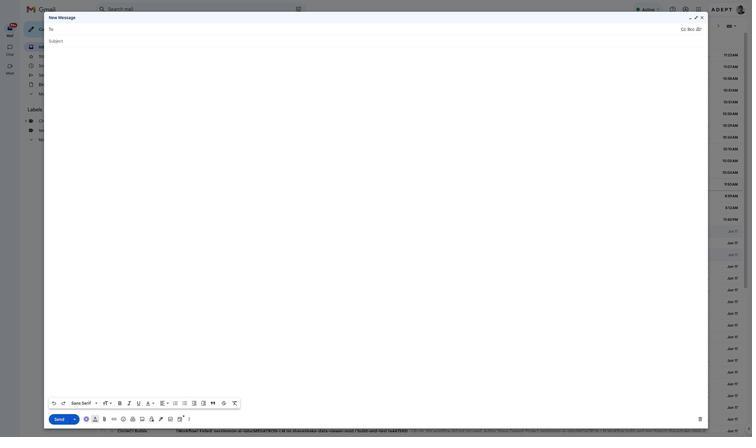 Task type: describe. For each thing, give the bounding box(es) containing it.
remove formatting ‪(⌘\)‬ image
[[232, 401, 238, 407]]

Subject field
[[49, 38, 704, 44]]

close image
[[700, 15, 705, 20]]

5 row from the top
[[95, 96, 743, 108]]

advanced search options image
[[293, 3, 305, 15]]

12 row from the top
[[95, 179, 743, 190]]

1 row from the top
[[95, 49, 743, 61]]

33 row from the top
[[95, 426, 743, 437]]

insert link ‪(⌘k)‬ image
[[111, 417, 117, 422]]

3 row from the top
[[95, 73, 743, 85]]

Message Body text field
[[49, 50, 704, 397]]

4 row from the top
[[95, 85, 743, 96]]

24 row from the top
[[95, 320, 743, 332]]

refresh image
[[118, 23, 123, 29]]

31 row from the top
[[95, 402, 743, 414]]

mail, 869 unread messages image
[[7, 24, 16, 30]]

20 row from the top
[[95, 273, 743, 285]]

14 row from the top
[[95, 202, 743, 214]]

attach files image
[[102, 417, 108, 422]]

11 row from the top
[[95, 167, 743, 179]]

28 row from the top
[[95, 367, 743, 379]]

25 row from the top
[[95, 332, 743, 343]]

26 row from the top
[[95, 343, 743, 355]]

redo ‪(⌘y)‬ image
[[61, 401, 66, 407]]

indent more ‪(⌘])‬ image
[[201, 401, 207, 407]]

insert photo image
[[139, 417, 145, 422]]

19 row from the top
[[95, 261, 743, 273]]

bold ‪(⌘b)‬ image
[[117, 401, 123, 407]]

32 row from the top
[[95, 414, 743, 426]]

toggle confidential mode image
[[149, 417, 155, 422]]

bulleted list ‪(⌘⇧8)‬ image
[[182, 401, 188, 407]]

option inside formatting options toolbar
[[70, 401, 94, 407]]

more options image
[[188, 417, 191, 422]]

more send options image
[[72, 417, 78, 423]]

discard draft ‪(⌘⇧d)‬ image
[[698, 417, 704, 422]]



Task type: vqa. For each thing, say whether or not it's contained in the screenshot.
Redo ‪(⌘Y)‬ icon
yes



Task type: locate. For each thing, give the bounding box(es) containing it.
insert emoji ‪(⌘⇧2)‬ image
[[121, 417, 126, 422]]

7 row from the top
[[95, 120, 743, 132]]

tab list
[[95, 33, 743, 49]]

indent less ‪(⌘[)‬ image
[[191, 401, 197, 407]]

set up a time to meet image
[[177, 417, 183, 422]]

heading
[[0, 34, 20, 38], [0, 52, 20, 57], [0, 71, 20, 76], [28, 107, 83, 113]]

Search mail search field
[[95, 2, 307, 16]]

21 row from the top
[[95, 285, 743, 296]]

To recipients text field
[[56, 24, 682, 35]]

29 row from the top
[[95, 379, 743, 390]]

13 row from the top
[[95, 190, 743, 202]]

promotions tab
[[170, 33, 244, 49]]

pop out image
[[694, 15, 699, 20]]

minimize image
[[688, 15, 693, 20]]

older image
[[716, 23, 722, 29]]

option
[[70, 401, 94, 407]]

insert files using drive image
[[130, 417, 136, 422]]

10 row from the top
[[95, 155, 743, 167]]

23 row from the top
[[95, 308, 743, 320]]

27 row from the top
[[95, 355, 743, 367]]

numbered list ‪(⌘⇧7)‬ image
[[173, 401, 178, 407]]

formatting options toolbar
[[49, 398, 240, 409]]

16 row from the top
[[95, 226, 743, 238]]

30 row from the top
[[95, 390, 743, 402]]

quote ‪(⌘⇧9)‬ image
[[210, 401, 216, 407]]

row
[[95, 49, 743, 61], [95, 61, 743, 73], [95, 73, 743, 85], [95, 85, 743, 96], [95, 96, 743, 108], [95, 108, 743, 120], [95, 120, 743, 132], [95, 132, 743, 143], [95, 143, 743, 155], [95, 155, 743, 167], [95, 167, 743, 179], [95, 179, 743, 190], [95, 190, 743, 202], [95, 202, 743, 214], [95, 214, 743, 226], [95, 226, 743, 238], [95, 238, 743, 249], [95, 249, 743, 261], [95, 261, 743, 273], [95, 273, 743, 285], [95, 285, 743, 296], [95, 296, 743, 308], [95, 308, 743, 320], [95, 320, 743, 332], [95, 332, 743, 343], [95, 343, 743, 355], [95, 355, 743, 367], [95, 367, 743, 379], [95, 379, 743, 390], [95, 390, 743, 402], [95, 402, 743, 414], [95, 414, 743, 426], [95, 426, 743, 437]]

strikethrough ‪(⌘⇧x)‬ image
[[221, 401, 227, 407]]

2 row from the top
[[95, 61, 743, 73]]

insert signature image
[[158, 417, 164, 422]]

17 row from the top
[[95, 238, 743, 249]]

select a layout image
[[168, 417, 173, 422]]

9 row from the top
[[95, 143, 743, 155]]

updates tab
[[244, 33, 318, 49]]

undo ‪(⌘z)‬ image
[[51, 401, 57, 407]]

search mail image
[[97, 4, 108, 15]]

navigation
[[0, 19, 21, 437]]

main content
[[95, 33, 743, 437]]

6 row from the top
[[95, 108, 743, 120]]

dialog
[[44, 12, 708, 429]]

underline ‪(⌘u)‬ image
[[136, 401, 142, 407]]

15 row from the top
[[95, 214, 743, 226]]

gmail image
[[26, 4, 58, 15]]

22 row from the top
[[95, 296, 743, 308]]

8 row from the top
[[95, 132, 743, 143]]

primary tab
[[95, 33, 169, 49]]

italic ‪(⌘i)‬ image
[[126, 401, 132, 407]]

18 row from the top
[[95, 249, 743, 261]]



